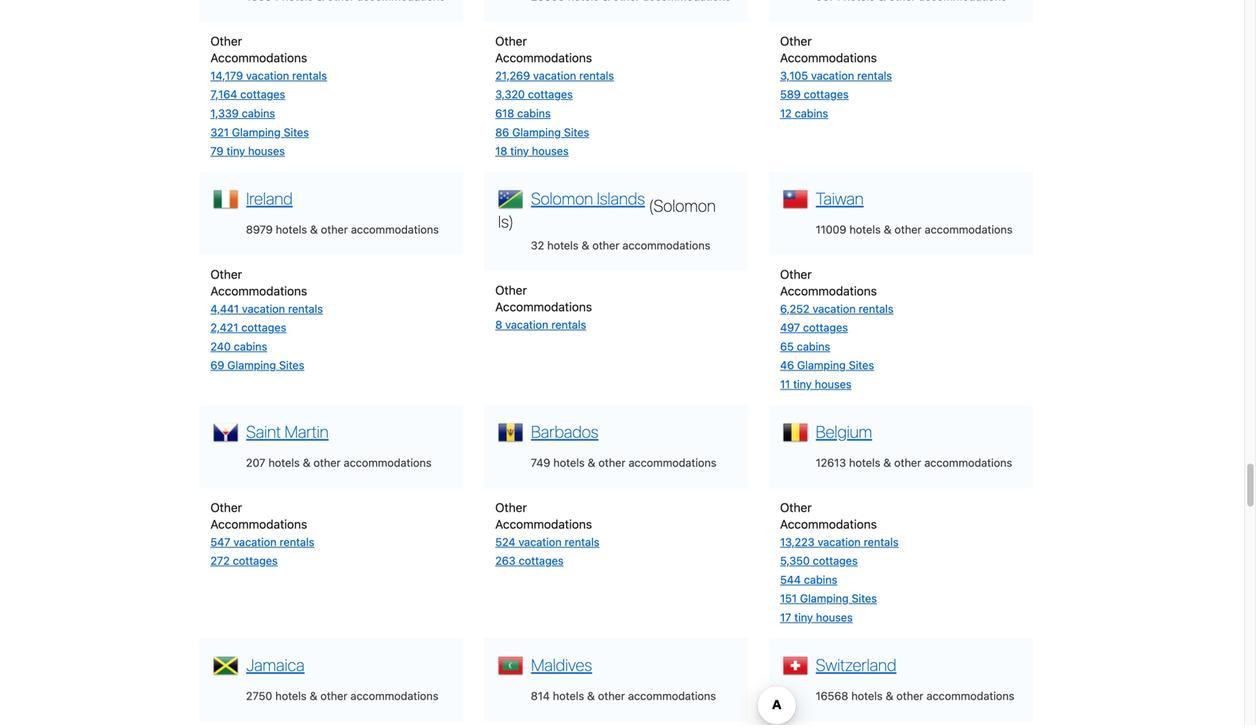 Task type: locate. For each thing, give the bounding box(es) containing it.
rentals inside other accommodations 4,441 vacation rentals 2,421 cottages 240 cabins 69 glamping sites
[[288, 302, 323, 315]]

hotels for saint martin
[[269, 456, 300, 469]]

272
[[211, 555, 230, 568]]

accommodations for jamaica
[[351, 690, 439, 703]]

cottages down the 4,441 vacation rentals link
[[241, 321, 286, 334]]

& down barbados
[[588, 456, 596, 469]]

sites for taiwan
[[849, 359, 875, 372]]

8979 hotels & other accommodations
[[246, 223, 439, 236]]

cottages inside other accommodations 14,179 vacation rentals 7,164 cottages 1,339 cabins 321 glamping sites 79 tiny houses
[[240, 88, 285, 101]]

other inside other accommodations 524 vacation rentals 263 cottages
[[496, 500, 527, 515]]

other up 3,105
[[781, 34, 812, 48]]

sites for ireland
[[279, 359, 305, 372]]

cottages for other accommodations 21,269 vacation rentals 3,320 cottages 618 cabins 86 glamping sites 18 tiny houses
[[528, 88, 573, 101]]

other for maldives
[[598, 690, 625, 703]]

tiny inside other accommodations 14,179 vacation rentals 7,164 cottages 1,339 cabins 321 glamping sites 79 tiny houses
[[227, 145, 245, 158]]

207
[[246, 456, 266, 469]]

65
[[781, 340, 794, 353]]

tiny right 17
[[795, 611, 813, 624]]

glamping inside other accommodations 13,223 vacation rentals 5,350 cottages 544 cabins 151 glamping sites 17 tiny houses
[[800, 592, 849, 606]]

13,223 vacation rentals link
[[781, 536, 899, 549]]

11 tiny houses link
[[781, 378, 852, 391]]

ireland
[[246, 188, 293, 208]]

& for saint martin
[[303, 456, 311, 469]]

other for switzerland
[[897, 690, 924, 703]]

cabins for other accommodations 3,105 vacation rentals 589 cottages 12 cabins
[[795, 107, 829, 120]]

glamping for taiwan
[[798, 359, 846, 372]]

houses for other accommodations 6,252 vacation rentals 497 cottages 65 cabins 46 glamping sites 11 tiny houses
[[815, 378, 852, 391]]

accommodations inside other accommodations 547 vacation rentals 272 cottages
[[211, 517, 307, 531]]

cottages down 3,105 vacation rentals link at the right
[[804, 88, 849, 101]]

sites up 79 tiny houses link
[[284, 126, 309, 139]]

vacation
[[246, 69, 289, 82], [533, 69, 577, 82], [812, 69, 855, 82], [242, 302, 285, 315], [813, 302, 856, 315], [506, 318, 549, 331], [234, 536, 277, 549], [519, 536, 562, 549], [818, 536, 861, 549]]

vacation up 272 cottages 'link'
[[234, 536, 277, 549]]

accommodations for switzerland
[[927, 690, 1015, 703]]

other accommodations 524 vacation rentals 263 cottages
[[496, 500, 600, 568]]

glamping up 18 tiny houses link
[[513, 126, 561, 139]]

accommodations up 14,179 vacation rentals link
[[211, 50, 307, 65]]

rentals inside other accommodations 547 vacation rentals 272 cottages
[[280, 536, 315, 549]]

240
[[211, 340, 231, 353]]

sites inside other accommodations 13,223 vacation rentals 5,350 cottages 544 cabins 151 glamping sites 17 tiny houses
[[852, 592, 878, 606]]

other accommodations 6,252 vacation rentals 497 cottages 65 cabins 46 glamping sites 11 tiny houses
[[781, 267, 894, 391]]

7,164 cottages link
[[211, 88, 285, 101]]

& for switzerland
[[886, 690, 894, 703]]

vacation up 5,350 cottages link
[[818, 536, 861, 549]]

accommodations up 3,105 vacation rentals link at the right
[[781, 50, 877, 65]]

hotels for taiwan
[[850, 223, 881, 236]]

207 hotels & other accommodations
[[246, 456, 432, 469]]

accommodations inside other accommodations 4,441 vacation rentals 2,421 cottages 240 cabins 69 glamping sites
[[211, 284, 307, 298]]

vacation inside other accommodations 4,441 vacation rentals 2,421 cottages 240 cabins 69 glamping sites
[[242, 302, 285, 315]]

glamping inside other accommodations 14,179 vacation rentals 7,164 cottages 1,339 cabins 321 glamping sites 79 tiny houses
[[232, 126, 281, 139]]

cottages down "21,269 vacation rentals" link
[[528, 88, 573, 101]]

rentals inside 'other accommodations 6,252 vacation rentals 497 cottages 65 cabins 46 glamping sites 11 tiny houses'
[[859, 302, 894, 315]]

houses down 46 glamping sites link
[[815, 378, 852, 391]]

accommodations inside other accommodations 21,269 vacation rentals 3,320 cottages 618 cabins 86 glamping sites 18 tiny houses
[[496, 50, 592, 65]]

other up 13,223
[[781, 500, 812, 515]]

accommodations inside other accommodations 3,105 vacation rentals 589 cottages 12 cabins
[[781, 50, 877, 65]]

17
[[781, 611, 792, 624]]

hotels right '32'
[[548, 239, 579, 252]]

glamping down 240 cabins link
[[227, 359, 276, 372]]

belgium link
[[812, 420, 873, 442]]

accommodations inside other accommodations 13,223 vacation rentals 5,350 cottages 544 cabins 151 glamping sites 17 tiny houses
[[781, 517, 877, 531]]

cabins down 589 cottages link
[[795, 107, 829, 120]]

other up 547
[[211, 500, 242, 515]]

other accommodations 8 vacation rentals
[[496, 283, 592, 331]]

cottages inside other accommodations 547 vacation rentals 272 cottages
[[233, 555, 278, 568]]

other for barbados
[[599, 456, 626, 469]]

hotels right 2750
[[275, 690, 307, 703]]

hotels right 207
[[269, 456, 300, 469]]

hotels for belgium
[[850, 456, 881, 469]]

glamping up 11 tiny houses link
[[798, 359, 846, 372]]

other for saint martin
[[314, 456, 341, 469]]

other for solomon islands
[[496, 283, 527, 297]]

accommodations for belgium
[[781, 517, 877, 531]]

cottages down 6,252 vacation rentals "link"
[[804, 321, 849, 334]]

rentals for solomon islands
[[552, 318, 587, 331]]

151 glamping sites link
[[781, 592, 878, 606]]

vacation up 2,421 cottages link
[[242, 302, 285, 315]]

accommodations for maldives
[[628, 690, 716, 703]]

glamping
[[232, 126, 281, 139], [513, 126, 561, 139], [227, 359, 276, 372], [798, 359, 846, 372], [800, 592, 849, 606]]

accommodations up 13,223 vacation rentals 'link'
[[781, 517, 877, 531]]

5,350 cottages link
[[781, 555, 858, 568]]

cottages inside other accommodations 524 vacation rentals 263 cottages
[[519, 555, 564, 568]]

vacation up 3,320 cottages link
[[533, 69, 577, 82]]

& down (solomon is)
[[582, 239, 590, 252]]

accommodations up 547 vacation rentals link
[[211, 517, 307, 531]]

& right 12613
[[884, 456, 892, 469]]

islands
[[597, 188, 645, 208]]

accommodations up "21,269 vacation rentals" link
[[496, 50, 592, 65]]

accommodations for barbados
[[496, 517, 592, 531]]

accommodations
[[351, 223, 439, 236], [925, 223, 1013, 236], [623, 239, 711, 252], [344, 456, 432, 469], [629, 456, 717, 469], [925, 456, 1013, 469], [351, 690, 439, 703], [628, 690, 716, 703], [927, 690, 1015, 703]]

hotels for solomon islands
[[548, 239, 579, 252]]

accommodations inside 'other accommodations 6,252 vacation rentals 497 cottages 65 cabins 46 glamping sites 11 tiny houses'
[[781, 284, 877, 298]]

other accommodations 4,441 vacation rentals 2,421 cottages 240 cabins 69 glamping sites
[[211, 267, 323, 372]]

& right the 8979
[[310, 223, 318, 236]]

rentals for barbados
[[565, 536, 600, 549]]

accommodations up the 4,441 vacation rentals link
[[211, 284, 307, 298]]

21,269
[[496, 69, 530, 82]]

houses down the 151 glamping sites link
[[816, 611, 853, 624]]

hotels right the 814 on the bottom of the page
[[553, 690, 585, 703]]

switzerland link
[[812, 653, 897, 675]]

accommodations for solomon islands
[[623, 239, 711, 252]]

other inside other accommodations 547 vacation rentals 272 cottages
[[211, 500, 242, 515]]

rentals
[[292, 69, 327, 82], [580, 69, 614, 82], [858, 69, 893, 82], [288, 302, 323, 315], [859, 302, 894, 315], [552, 318, 587, 331], [280, 536, 315, 549], [565, 536, 600, 549], [864, 536, 899, 549]]

tiny right 11
[[794, 378, 812, 391]]

other for barbados
[[496, 500, 527, 515]]

other up 14,179
[[211, 34, 242, 48]]

cabins inside other accommodations 13,223 vacation rentals 5,350 cottages 544 cabins 151 glamping sites 17 tiny houses
[[804, 574, 838, 587]]

cabins up 321 glamping sites link
[[242, 107, 275, 120]]

&
[[310, 223, 318, 236], [884, 223, 892, 236], [582, 239, 590, 252], [303, 456, 311, 469], [588, 456, 596, 469], [884, 456, 892, 469], [310, 690, 318, 703], [588, 690, 595, 703], [886, 690, 894, 703]]

other inside other accommodations 13,223 vacation rentals 5,350 cottages 544 cabins 151 glamping sites 17 tiny houses
[[781, 500, 812, 515]]

tiny inside other accommodations 13,223 vacation rentals 5,350 cottages 544 cabins 151 glamping sites 17 tiny houses
[[795, 611, 813, 624]]

other up 524
[[496, 500, 527, 515]]

cottages for other accommodations 524 vacation rentals 263 cottages
[[519, 555, 564, 568]]

cabins inside 'other accommodations 6,252 vacation rentals 497 cottages 65 cabins 46 glamping sites 11 tiny houses'
[[797, 340, 831, 353]]

589 cottages link
[[781, 88, 849, 101]]

other up 8
[[496, 283, 527, 297]]

cabins inside other accommodations 21,269 vacation rentals 3,320 cottages 618 cabins 86 glamping sites 18 tiny houses
[[518, 107, 551, 120]]

vacation up 7,164 cottages link
[[246, 69, 289, 82]]

& right 2750
[[310, 690, 318, 703]]

vacation inside other accommodations 547 vacation rentals 272 cottages
[[234, 536, 277, 549]]

other down switzerland
[[897, 690, 924, 703]]

other up 6,252
[[781, 267, 812, 281]]

houses down 321 glamping sites link
[[248, 145, 285, 158]]

hotels right 12613
[[850, 456, 881, 469]]

tiny for other accommodations 6,252 vacation rentals 497 cottages 65 cabins 46 glamping sites 11 tiny houses
[[794, 378, 812, 391]]

hotels for barbados
[[554, 456, 585, 469]]

13,223
[[781, 536, 815, 549]]

other accommodations 14,179 vacation rentals 7,164 cottages 1,339 cabins 321 glamping sites 79 tiny houses
[[211, 34, 327, 158]]

& right 11009
[[884, 223, 892, 236]]

& down switzerland
[[886, 690, 894, 703]]

vacation up 497 cottages link
[[813, 302, 856, 315]]

other for solomon islands
[[593, 239, 620, 252]]

hotels right 749
[[554, 456, 585, 469]]

cottages inside 'other accommodations 6,252 vacation rentals 497 cottages 65 cabins 46 glamping sites 11 tiny houses'
[[804, 321, 849, 334]]

tiny inside 'other accommodations 6,252 vacation rentals 497 cottages 65 cabins 46 glamping sites 11 tiny houses'
[[794, 378, 812, 391]]

cottages for other accommodations 4,441 vacation rentals 2,421 cottages 240 cabins 69 glamping sites
[[241, 321, 286, 334]]

tiny inside other accommodations 21,269 vacation rentals 3,320 cottages 618 cabins 86 glamping sites 18 tiny houses
[[511, 145, 529, 158]]

65 cabins link
[[781, 340, 831, 353]]

sites up 11 tiny houses link
[[849, 359, 875, 372]]

3,320 cottages link
[[496, 88, 573, 101]]

3,320
[[496, 88, 525, 101]]

maldives
[[531, 655, 593, 675]]

other down barbados
[[599, 456, 626, 469]]

hotels down switzerland
[[852, 690, 883, 703]]

other for taiwan
[[895, 223, 922, 236]]

sites inside 'other accommodations 6,252 vacation rentals 497 cottages 65 cabins 46 glamping sites 11 tiny houses'
[[849, 359, 875, 372]]

hotels right the 8979
[[276, 223, 307, 236]]

6,252
[[781, 302, 810, 315]]

solomon islands
[[531, 188, 645, 208]]

618 cabins link
[[496, 107, 551, 120]]

11009
[[816, 223, 847, 236]]

vacation for saint martin
[[234, 536, 277, 549]]

cabins down 497 cottages link
[[797, 340, 831, 353]]

cottages inside other accommodations 4,441 vacation rentals 2,421 cottages 240 cabins 69 glamping sites
[[241, 321, 286, 334]]

cottages inside other accommodations 3,105 vacation rentals 589 cottages 12 cabins
[[804, 88, 849, 101]]

vacation inside other accommodations 13,223 vacation rentals 5,350 cottages 544 cabins 151 glamping sites 17 tiny houses
[[818, 536, 861, 549]]

rentals inside other accommodations 21,269 vacation rentals 3,320 cottages 618 cabins 86 glamping sites 18 tiny houses
[[580, 69, 614, 82]]

other up 21,269
[[496, 34, 527, 48]]

houses inside other accommodations 14,179 vacation rentals 7,164 cottages 1,339 cabins 321 glamping sites 79 tiny houses
[[248, 145, 285, 158]]

cottages down 524 vacation rentals link at the bottom left of page
[[519, 555, 564, 568]]

accommodations inside other accommodations 14,179 vacation rentals 7,164 cottages 1,339 cabins 321 glamping sites 79 tiny houses
[[211, 50, 307, 65]]

hotels right 11009
[[850, 223, 881, 236]]

544
[[781, 574, 801, 587]]

497
[[781, 321, 801, 334]]

other up 4,441
[[211, 267, 242, 281]]

cabins inside other accommodations 3,105 vacation rentals 589 cottages 12 cabins
[[795, 107, 829, 120]]

cottages inside other accommodations 21,269 vacation rentals 3,320 cottages 618 cabins 86 glamping sites 18 tiny houses
[[528, 88, 573, 101]]

glamping up 79 tiny houses link
[[232, 126, 281, 139]]

46
[[781, 359, 795, 372]]

& down martin
[[303, 456, 311, 469]]

hotels
[[276, 223, 307, 236], [850, 223, 881, 236], [548, 239, 579, 252], [269, 456, 300, 469], [554, 456, 585, 469], [850, 456, 881, 469], [275, 690, 307, 703], [553, 690, 585, 703], [852, 690, 883, 703]]

vacation inside 'other accommodations 6,252 vacation rentals 497 cottages 65 cabins 46 glamping sites 11 tiny houses'
[[813, 302, 856, 315]]

cottages for other accommodations 3,105 vacation rentals 589 cottages 12 cabins
[[804, 88, 849, 101]]

vacation inside other accommodations 8 vacation rentals
[[506, 318, 549, 331]]

vacation inside other accommodations 524 vacation rentals 263 cottages
[[519, 536, 562, 549]]

rentals inside other accommodations 14,179 vacation rentals 7,164 cottages 1,339 cabins 321 glamping sites 79 tiny houses
[[292, 69, 327, 82]]

glamping up 17 tiny houses link
[[800, 592, 849, 606]]

vacation for solomon islands
[[506, 318, 549, 331]]

& for taiwan
[[884, 223, 892, 236]]

sites inside other accommodations 21,269 vacation rentals 3,320 cottages 618 cabins 86 glamping sites 18 tiny houses
[[564, 126, 590, 139]]

houses down 86 glamping sites link
[[532, 145, 569, 158]]

749 hotels & other accommodations
[[531, 456, 717, 469]]

other right 11009
[[895, 223, 922, 236]]

589
[[781, 88, 801, 101]]

vacation inside other accommodations 14,179 vacation rentals 7,164 cottages 1,339 cabins 321 glamping sites 79 tiny houses
[[246, 69, 289, 82]]

maldives link
[[527, 653, 593, 675]]

other inside other accommodations 8 vacation rentals
[[496, 283, 527, 297]]

houses
[[248, 145, 285, 158], [532, 145, 569, 158], [815, 378, 852, 391], [816, 611, 853, 624]]

sites inside other accommodations 4,441 vacation rentals 2,421 cottages 240 cabins 69 glamping sites
[[279, 359, 305, 372]]

sites up 17 tiny houses link
[[852, 592, 878, 606]]

cabins
[[242, 107, 275, 120], [518, 107, 551, 120], [795, 107, 829, 120], [234, 340, 267, 353], [797, 340, 831, 353], [804, 574, 838, 587]]

other right 12613
[[895, 456, 922, 469]]

glamping inside 'other accommodations 6,252 vacation rentals 497 cottages 65 cabins 46 glamping sites 11 tiny houses'
[[798, 359, 846, 372]]

houses inside other accommodations 21,269 vacation rentals 3,320 cottages 618 cabins 86 glamping sites 18 tiny houses
[[532, 145, 569, 158]]

tiny right 79
[[227, 145, 245, 158]]

accommodations for barbados
[[629, 456, 717, 469]]

tiny
[[227, 145, 245, 158], [511, 145, 529, 158], [794, 378, 812, 391], [795, 611, 813, 624]]

12613
[[816, 456, 847, 469]]

hotels for maldives
[[553, 690, 585, 703]]

sites up 18 tiny houses link
[[564, 126, 590, 139]]

other right the 814 on the bottom of the page
[[598, 690, 625, 703]]

saint martin
[[246, 422, 329, 442]]

other right the 8979
[[321, 223, 348, 236]]

other inside other accommodations 4,441 vacation rentals 2,421 cottages 240 cabins 69 glamping sites
[[211, 267, 242, 281]]

jamaica link
[[242, 653, 305, 675]]

cabins inside other accommodations 4,441 vacation rentals 2,421 cottages 240 cabins 69 glamping sites
[[234, 340, 267, 353]]

glamping inside other accommodations 4,441 vacation rentals 2,421 cottages 240 cabins 69 glamping sites
[[227, 359, 276, 372]]

cottages down 14,179 vacation rentals link
[[240, 88, 285, 101]]

7,164
[[211, 88, 237, 101]]

cabins down 3,320 cottages link
[[518, 107, 551, 120]]

cottages down 547 vacation rentals link
[[233, 555, 278, 568]]

houses inside other accommodations 13,223 vacation rentals 5,350 cottages 544 cabins 151 glamping sites 17 tiny houses
[[816, 611, 853, 624]]

taiwan link
[[812, 186, 864, 208]]

other for belgium
[[781, 500, 812, 515]]

houses inside 'other accommodations 6,252 vacation rentals 497 cottages 65 cabins 46 glamping sites 11 tiny houses'
[[815, 378, 852, 391]]

other for saint martin
[[211, 500, 242, 515]]

& down maldives
[[588, 690, 595, 703]]

other down (solomon is)
[[593, 239, 620, 252]]

other inside 'other accommodations 6,252 vacation rentals 497 cottages 65 cabins 46 glamping sites 11 tiny houses'
[[781, 267, 812, 281]]

cabins down 5,350 cottages link
[[804, 574, 838, 587]]

& for maldives
[[588, 690, 595, 703]]

rentals inside other accommodations 524 vacation rentals 263 cottages
[[565, 536, 600, 549]]

6,252 vacation rentals link
[[781, 302, 894, 315]]

& for barbados
[[588, 456, 596, 469]]

other right 2750
[[321, 690, 348, 703]]

vacation up 589 cottages link
[[812, 69, 855, 82]]

accommodations up 6,252 vacation rentals "link"
[[781, 284, 877, 298]]

cabins down 2,421 cottages link
[[234, 340, 267, 353]]

vacation for belgium
[[818, 536, 861, 549]]

cabins inside other accommodations 14,179 vacation rentals 7,164 cottages 1,339 cabins 321 glamping sites 79 tiny houses
[[242, 107, 275, 120]]

vacation right 8
[[506, 318, 549, 331]]

12 cabins link
[[781, 107, 829, 120]]

tiny right 18
[[511, 145, 529, 158]]

tiny for other accommodations 13,223 vacation rentals 5,350 cottages 544 cabins 151 glamping sites 17 tiny houses
[[795, 611, 813, 624]]

accommodations inside other accommodations 524 vacation rentals 263 cottages
[[496, 517, 592, 531]]

12
[[781, 107, 792, 120]]

vacation up 263 cottages link
[[519, 536, 562, 549]]

cottages for other accommodations 6,252 vacation rentals 497 cottages 65 cabins 46 glamping sites 11 tiny houses
[[804, 321, 849, 334]]

rentals inside other accommodations 8 vacation rentals
[[552, 318, 587, 331]]

3,105
[[781, 69, 809, 82]]

rentals inside other accommodations 13,223 vacation rentals 5,350 cottages 544 cabins 151 glamping sites 17 tiny houses
[[864, 536, 899, 549]]

sites down 2,421 cottages link
[[279, 359, 305, 372]]

sites
[[284, 126, 309, 139], [564, 126, 590, 139], [279, 359, 305, 372], [849, 359, 875, 372], [852, 592, 878, 606]]

taiwan
[[816, 188, 864, 208]]

other accommodations 547 vacation rentals 272 cottages
[[211, 500, 315, 568]]

accommodations up 8 vacation rentals link
[[496, 300, 592, 314]]

glamping for belgium
[[800, 592, 849, 606]]

2,421 cottages link
[[211, 321, 286, 334]]

cabins for other accommodations 13,223 vacation rentals 5,350 cottages 544 cabins 151 glamping sites 17 tiny houses
[[804, 574, 838, 587]]

barbados link
[[527, 420, 599, 442]]

accommodations up 524 vacation rentals link at the bottom left of page
[[496, 517, 592, 531]]

other down martin
[[314, 456, 341, 469]]

cottages down 13,223 vacation rentals 'link'
[[813, 555, 858, 568]]

cottages
[[240, 88, 285, 101], [528, 88, 573, 101], [804, 88, 849, 101], [241, 321, 286, 334], [804, 321, 849, 334], [233, 555, 278, 568], [519, 555, 564, 568], [813, 555, 858, 568]]

cottages inside other accommodations 13,223 vacation rentals 5,350 cottages 544 cabins 151 glamping sites 17 tiny houses
[[813, 555, 858, 568]]

saint martin link
[[242, 420, 329, 442]]



Task type: vqa. For each thing, say whether or not it's contained in the screenshot.
rentals
yes



Task type: describe. For each thing, give the bounding box(es) containing it.
524
[[496, 536, 516, 549]]

vacation for barbados
[[519, 536, 562, 549]]

& for belgium
[[884, 456, 892, 469]]

other inside other accommodations 14,179 vacation rentals 7,164 cottages 1,339 cabins 321 glamping sites 79 tiny houses
[[211, 34, 242, 48]]

18 tiny houses link
[[496, 145, 569, 158]]

(solomon
[[649, 196, 716, 215]]

547 vacation rentals link
[[211, 536, 315, 549]]

17 tiny houses link
[[781, 611, 853, 624]]

618
[[496, 107, 515, 120]]

jamaica
[[246, 655, 305, 675]]

tiny for other accommodations 21,269 vacation rentals 3,320 cottages 618 cabins 86 glamping sites 18 tiny houses
[[511, 145, 529, 158]]

hotels for switzerland
[[852, 690, 883, 703]]

1,339 cabins link
[[211, 107, 275, 120]]

rentals for saint martin
[[280, 536, 315, 549]]

other for belgium
[[895, 456, 922, 469]]

8979
[[246, 223, 273, 236]]

other for ireland
[[211, 267, 242, 281]]

houses for other accommodations 13,223 vacation rentals 5,350 cottages 544 cabins 151 glamping sites 17 tiny houses
[[816, 611, 853, 624]]

barbados
[[531, 422, 599, 442]]

(solomon is)
[[498, 196, 716, 231]]

glamping inside other accommodations 21,269 vacation rentals 3,320 cottages 618 cabins 86 glamping sites 18 tiny houses
[[513, 126, 561, 139]]

69
[[211, 359, 224, 372]]

69 glamping sites link
[[211, 359, 305, 372]]

2750 hotels & other accommodations
[[246, 690, 439, 703]]

32
[[531, 239, 545, 252]]

accommodations for solomon islands
[[496, 300, 592, 314]]

vacation inside other accommodations 21,269 vacation rentals 3,320 cottages 618 cabins 86 glamping sites 18 tiny houses
[[533, 69, 577, 82]]

solomon islands link
[[527, 186, 645, 208]]

2750
[[246, 690, 272, 703]]

cabins for other accommodations 14,179 vacation rentals 7,164 cottages 1,339 cabins 321 glamping sites 79 tiny houses
[[242, 107, 275, 120]]

other accommodations 21,269 vacation rentals 3,320 cottages 618 cabins 86 glamping sites 18 tiny houses
[[496, 34, 614, 158]]

accommodations for belgium
[[925, 456, 1013, 469]]

cabins for other accommodations 21,269 vacation rentals 3,320 cottages 618 cabins 86 glamping sites 18 tiny houses
[[518, 107, 551, 120]]

rentals for taiwan
[[859, 302, 894, 315]]

cabins for other accommodations 6,252 vacation rentals 497 cottages 65 cabins 46 glamping sites 11 tiny houses
[[797, 340, 831, 353]]

79
[[211, 145, 224, 158]]

547
[[211, 536, 231, 549]]

79 tiny houses link
[[211, 145, 285, 158]]

cottages for other accommodations 14,179 vacation rentals 7,164 cottages 1,339 cabins 321 glamping sites 79 tiny houses
[[240, 88, 285, 101]]

vacation for ireland
[[242, 302, 285, 315]]

8 vacation rentals link
[[496, 318, 587, 331]]

4,441
[[211, 302, 239, 315]]

& for ireland
[[310, 223, 318, 236]]

vacation for taiwan
[[813, 302, 856, 315]]

16568 hotels & other accommodations
[[816, 690, 1015, 703]]

240 cabins link
[[211, 340, 267, 353]]

86 glamping sites link
[[496, 126, 590, 139]]

rentals for belgium
[[864, 536, 899, 549]]

814
[[531, 690, 550, 703]]

other for jamaica
[[321, 690, 348, 703]]

& for solomon islands
[[582, 239, 590, 252]]

497 cottages link
[[781, 321, 849, 334]]

18
[[496, 145, 508, 158]]

houses for other accommodations 21,269 vacation rentals 3,320 cottages 618 cabins 86 glamping sites 18 tiny houses
[[532, 145, 569, 158]]

cabins for other accommodations 4,441 vacation rentals 2,421 cottages 240 cabins 69 glamping sites
[[234, 340, 267, 353]]

other accommodations 13,223 vacation rentals 5,350 cottages 544 cabins 151 glamping sites 17 tiny houses
[[781, 500, 899, 624]]

accommodations for saint martin
[[211, 517, 307, 531]]

rentals inside other accommodations 3,105 vacation rentals 589 cottages 12 cabins
[[858, 69, 893, 82]]

524 vacation rentals link
[[496, 536, 600, 549]]

86
[[496, 126, 510, 139]]

321
[[211, 126, 229, 139]]

tiny for other accommodations 14,179 vacation rentals 7,164 cottages 1,339 cabins 321 glamping sites 79 tiny houses
[[227, 145, 245, 158]]

11
[[781, 378, 791, 391]]

321 glamping sites link
[[211, 126, 309, 139]]

151
[[781, 592, 797, 606]]

& for jamaica
[[310, 690, 318, 703]]

martin
[[285, 422, 329, 442]]

cottages for other accommodations 547 vacation rentals 272 cottages
[[233, 555, 278, 568]]

1,339
[[211, 107, 239, 120]]

749
[[531, 456, 551, 469]]

sites for belgium
[[852, 592, 878, 606]]

saint
[[246, 422, 281, 442]]

4,441 vacation rentals link
[[211, 302, 323, 315]]

263 cottages link
[[496, 555, 564, 568]]

14,179
[[211, 69, 243, 82]]

sites inside other accommodations 14,179 vacation rentals 7,164 cottages 1,339 cabins 321 glamping sites 79 tiny houses
[[284, 126, 309, 139]]

5,350
[[781, 555, 810, 568]]

544 cabins link
[[781, 574, 838, 587]]

other for ireland
[[321, 223, 348, 236]]

272 cottages link
[[211, 555, 278, 568]]

cottages for other accommodations 13,223 vacation rentals 5,350 cottages 544 cabins 151 glamping sites 17 tiny houses
[[813, 555, 858, 568]]

houses for other accommodations 14,179 vacation rentals 7,164 cottages 1,339 cabins 321 glamping sites 79 tiny houses
[[248, 145, 285, 158]]

accommodations for saint martin
[[344, 456, 432, 469]]

2,421
[[211, 321, 238, 334]]

accommodations for taiwan
[[781, 284, 877, 298]]

glamping for ireland
[[227, 359, 276, 372]]

21,269 vacation rentals link
[[496, 69, 614, 82]]

other inside other accommodations 3,105 vacation rentals 589 cottages 12 cabins
[[781, 34, 812, 48]]

8
[[496, 318, 503, 331]]

814 hotels & other accommodations
[[531, 690, 716, 703]]

hotels for ireland
[[276, 223, 307, 236]]

32 hotels & other accommodations
[[531, 239, 711, 252]]

12613 hotels & other accommodations
[[816, 456, 1013, 469]]

ireland link
[[242, 186, 293, 208]]

other inside other accommodations 21,269 vacation rentals 3,320 cottages 618 cabins 86 glamping sites 18 tiny houses
[[496, 34, 527, 48]]

16568
[[816, 690, 849, 703]]

46 glamping sites link
[[781, 359, 875, 372]]

accommodations for ireland
[[211, 284, 307, 298]]

263
[[496, 555, 516, 568]]

accommodations for ireland
[[351, 223, 439, 236]]

other for taiwan
[[781, 267, 812, 281]]

vacation inside other accommodations 3,105 vacation rentals 589 cottages 12 cabins
[[812, 69, 855, 82]]

hotels for jamaica
[[275, 690, 307, 703]]

belgium
[[816, 422, 873, 442]]

solomon
[[531, 188, 594, 208]]

other accommodations 3,105 vacation rentals 589 cottages 12 cabins
[[781, 34, 893, 120]]

3,105 vacation rentals link
[[781, 69, 893, 82]]

switzerland
[[816, 655, 897, 675]]

accommodations for taiwan
[[925, 223, 1013, 236]]

rentals for ireland
[[288, 302, 323, 315]]



